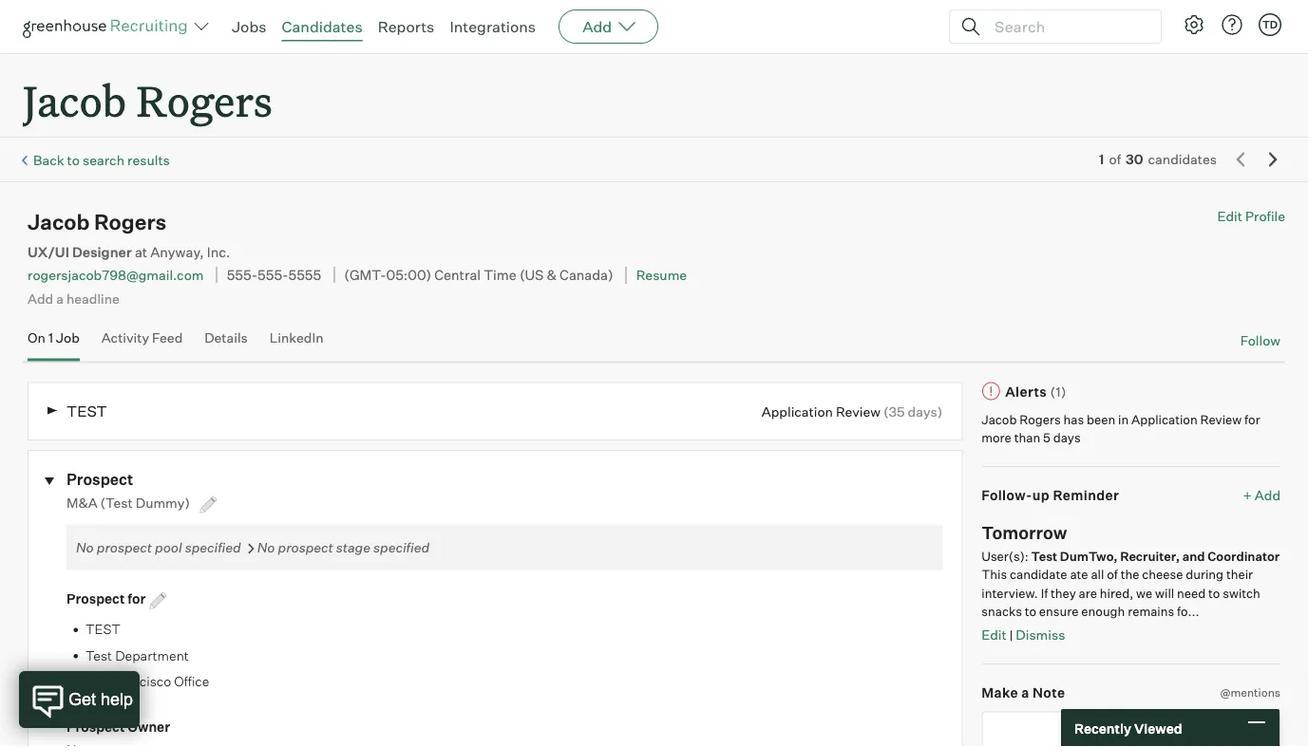 Task type: locate. For each thing, give the bounding box(es) containing it.
rogersjacob798@gmail.com link
[[28, 267, 204, 284]]

1 right on
[[48, 330, 53, 347]]

edit
[[1218, 208, 1243, 225], [982, 627, 1007, 644]]

prospect up the (test
[[67, 470, 133, 489]]

1 vertical spatial of
[[1107, 568, 1118, 583]]

1 vertical spatial to
[[1209, 586, 1221, 601]]

add button
[[559, 10, 659, 44]]

1 vertical spatial for
[[128, 591, 146, 608]]

2 vertical spatial add
[[1255, 488, 1281, 504]]

edit left |
[[982, 627, 1007, 644]]

0 horizontal spatial specified
[[185, 539, 241, 556]]

feed
[[152, 330, 183, 347]]

1 horizontal spatial no
[[257, 539, 275, 556]]

0 vertical spatial a
[[56, 290, 64, 307]]

of inside tomorrow user(s): test dumtwo, recruiter, and coordinator this candidate ate all of the cheese during their interview. if they are hired, we will need to switch snacks to ensure enough remains fo... edit | dismiss
[[1107, 568, 1118, 583]]

1 vertical spatial rogers
[[94, 209, 167, 235]]

on
[[28, 330, 45, 347]]

stage
[[336, 539, 371, 556]]

0 horizontal spatial to
[[67, 152, 80, 169]]

jacob up "ux/ui"
[[28, 209, 90, 235]]

1 horizontal spatial to
[[1025, 605, 1037, 620]]

2 vertical spatial prospect
[[67, 719, 125, 735]]

no left stage
[[257, 539, 275, 556]]

candidates
[[282, 17, 363, 36]]

2 vertical spatial rogers
[[1020, 412, 1061, 427]]

activity
[[101, 330, 149, 347]]

2 no from the left
[[257, 539, 275, 556]]

make
[[982, 685, 1019, 702]]

prospect for pool
[[97, 539, 152, 556]]

1 horizontal spatial review
[[1201, 412, 1242, 427]]

department
[[115, 647, 189, 664]]

0 vertical spatial edit
[[1218, 208, 1243, 225]]

alerts (1)
[[1006, 384, 1067, 400]]

0 horizontal spatial edit
[[982, 627, 1007, 644]]

1 horizontal spatial test
[[1032, 549, 1058, 564]]

resume link
[[636, 267, 687, 284]]

0 vertical spatial test
[[1032, 549, 1058, 564]]

fo...
[[1178, 605, 1200, 620]]

jacob for jacob rogers ux/ui designer at anyway, inc.
[[28, 209, 90, 235]]

jacob rogers ux/ui designer at anyway, inc.
[[28, 209, 230, 261]]

headline
[[66, 290, 120, 307]]

follow
[[1241, 333, 1281, 349]]

1 vertical spatial 1
[[48, 330, 53, 347]]

rogers inside the jacob rogers ux/ui designer at anyway, inc.
[[94, 209, 167, 235]]

0 horizontal spatial no
[[76, 539, 94, 556]]

jacob up the back
[[23, 72, 127, 128]]

search
[[83, 152, 125, 169]]

2 vertical spatial to
[[1025, 605, 1037, 620]]

1 vertical spatial prospect
[[67, 591, 125, 608]]

anyway,
[[150, 243, 204, 261]]

for
[[1245, 412, 1261, 427], [128, 591, 146, 608]]

no for no prospect pool specified
[[76, 539, 94, 556]]

3 prospect from the top
[[67, 719, 125, 735]]

edit inside tomorrow user(s): test dumtwo, recruiter, and coordinator this candidate ate all of the cheese during their interview. if they are hired, we will need to switch snacks to ensure enough remains fo... edit | dismiss
[[982, 627, 1007, 644]]

for up +
[[1245, 412, 1261, 427]]

jacob rogers
[[23, 72, 273, 128]]

m&a
[[67, 495, 97, 512]]

1 horizontal spatial application
[[1132, 412, 1198, 427]]

will
[[1156, 586, 1175, 601]]

test down prospect for
[[86, 621, 120, 638]]

0 vertical spatial prospect
[[67, 470, 133, 489]]

+
[[1244, 488, 1252, 504]]

of left 30
[[1110, 151, 1122, 168]]

1 horizontal spatial edit
[[1218, 208, 1243, 225]]

0 vertical spatial jacob
[[23, 72, 127, 128]]

make a note
[[982, 685, 1066, 702]]

specified right stage
[[374, 539, 430, 556]]

(gmt-
[[344, 267, 386, 284]]

snacks
[[982, 605, 1023, 620]]

0 vertical spatial test
[[67, 402, 107, 421]]

candidate
[[1010, 568, 1068, 583]]

at
[[135, 243, 147, 261]]

1 specified from the left
[[185, 539, 241, 556]]

0 horizontal spatial prospect
[[97, 539, 152, 556]]

back
[[33, 152, 64, 169]]

1 prospect from the top
[[67, 470, 133, 489]]

0 vertical spatial rogers
[[136, 72, 273, 128]]

@mentions link
[[1221, 684, 1281, 703]]

prospect left stage
[[278, 539, 333, 556]]

add inside popup button
[[583, 17, 612, 36]]

1 horizontal spatial a
[[1022, 685, 1030, 702]]

0 vertical spatial add
[[583, 17, 612, 36]]

follow link
[[1241, 332, 1281, 350]]

than
[[1015, 431, 1041, 446]]

for down no prospect pool specified
[[128, 591, 146, 608]]

1 horizontal spatial prospect
[[278, 539, 333, 556]]

of
[[1110, 151, 1122, 168], [1107, 568, 1118, 583]]

td button
[[1256, 10, 1286, 40]]

hired,
[[1100, 586, 1134, 601]]

all
[[1092, 568, 1105, 583]]

1 prospect from the left
[[97, 539, 152, 556]]

Search text field
[[990, 13, 1144, 40]]

a left note
[[1022, 685, 1030, 702]]

remains
[[1128, 605, 1175, 620]]

1 vertical spatial edit
[[982, 627, 1007, 644]]

edit link
[[982, 627, 1007, 644]]

1 horizontal spatial specified
[[374, 539, 430, 556]]

add for add
[[583, 17, 612, 36]]

0 horizontal spatial add
[[28, 290, 53, 307]]

(test
[[100, 495, 133, 512]]

0 horizontal spatial a
[[56, 290, 64, 307]]

their
[[1227, 568, 1254, 583]]

2 horizontal spatial to
[[1209, 586, 1221, 601]]

follow-up reminder
[[982, 488, 1120, 504]]

2 prospect from the left
[[278, 539, 333, 556]]

note
[[1033, 685, 1066, 702]]

prospect down san
[[67, 719, 125, 735]]

prospect left pool
[[97, 539, 152, 556]]

prospect
[[97, 539, 152, 556], [278, 539, 333, 556]]

2 specified from the left
[[374, 539, 430, 556]]

1 vertical spatial test
[[86, 647, 112, 664]]

a
[[56, 290, 64, 307], [1022, 685, 1030, 702]]

1 vertical spatial test
[[86, 621, 120, 638]]

rogers up 5
[[1020, 412, 1061, 427]]

1 555- from the left
[[227, 267, 258, 284]]

30
[[1126, 151, 1144, 168]]

no
[[76, 539, 94, 556], [257, 539, 275, 556]]

candidates link
[[282, 17, 363, 36]]

on 1 job link
[[28, 330, 80, 358]]

this
[[982, 568, 1008, 583]]

prospect
[[67, 470, 133, 489], [67, 591, 125, 608], [67, 719, 125, 735]]

test inside the test test department san francisco office
[[86, 621, 120, 638]]

1 horizontal spatial add
[[583, 17, 612, 36]]

2 vertical spatial jacob
[[982, 412, 1017, 427]]

integrations link
[[450, 17, 536, 36]]

no prospect stage specified
[[257, 539, 430, 556]]

(us
[[520, 267, 544, 284]]

follow-
[[982, 488, 1033, 504]]

application
[[762, 404, 833, 420], [1132, 412, 1198, 427]]

for inside "jacob rogers has been in application review for more than 5 days"
[[1245, 412, 1261, 427]]

central
[[435, 267, 481, 284]]

2 prospect from the top
[[67, 591, 125, 608]]

test down the on 1 job "link"
[[67, 402, 107, 421]]

rogers inside "jacob rogers has been in application review for more than 5 days"
[[1020, 412, 1061, 427]]

alerts
[[1006, 384, 1048, 400]]

to up dismiss
[[1025, 605, 1037, 620]]

they
[[1051, 586, 1077, 601]]

edit left profile
[[1218, 208, 1243, 225]]

0 vertical spatial for
[[1245, 412, 1261, 427]]

ate
[[1071, 568, 1089, 583]]

jacob rogers has been in application review for more than 5 days
[[982, 412, 1261, 446]]

recently
[[1075, 721, 1132, 737]]

test up san
[[86, 647, 112, 664]]

prospect for prospect owner
[[67, 719, 125, 735]]

1 no from the left
[[76, 539, 94, 556]]

review left (35
[[836, 404, 881, 420]]

recruiter,
[[1121, 549, 1180, 564]]

rogers up at at left top
[[94, 209, 167, 235]]

back to search results
[[33, 152, 170, 169]]

555-
[[227, 267, 258, 284], [258, 267, 288, 284]]

prospect owner
[[67, 719, 170, 735]]

to down during
[[1209, 586, 1221, 601]]

coordinator
[[1208, 549, 1280, 564]]

rogers for jacob rogers ux/ui designer at anyway, inc.
[[94, 209, 167, 235]]

rogers
[[136, 72, 273, 128], [94, 209, 167, 235], [1020, 412, 1061, 427]]

no down m&a at left bottom
[[76, 539, 94, 556]]

1 horizontal spatial 1
[[1099, 151, 1105, 168]]

application review (35 days)
[[762, 404, 943, 420]]

add
[[583, 17, 612, 36], [28, 290, 53, 307], [1255, 488, 1281, 504]]

to right the back
[[67, 152, 80, 169]]

1 left 30
[[1099, 151, 1105, 168]]

rogers up 'results' on the top
[[136, 72, 273, 128]]

test for test test department san francisco office
[[86, 621, 120, 638]]

jacob inside "jacob rogers has been in application review for more than 5 days"
[[982, 412, 1017, 427]]

0 horizontal spatial review
[[836, 404, 881, 420]]

0 horizontal spatial test
[[86, 647, 112, 664]]

jacob inside the jacob rogers ux/ui designer at anyway, inc.
[[28, 209, 90, 235]]

integrations
[[450, 17, 536, 36]]

test
[[1032, 549, 1058, 564], [86, 647, 112, 664]]

prospect up the test test department san francisco office
[[67, 591, 125, 608]]

a left headline
[[56, 290, 64, 307]]

1 vertical spatial add
[[28, 290, 53, 307]]

1 vertical spatial a
[[1022, 685, 1030, 702]]

1 horizontal spatial for
[[1245, 412, 1261, 427]]

candidates
[[1149, 151, 1217, 168]]

555- down the inc.
[[227, 267, 258, 284]]

rogers for jacob rogers
[[136, 72, 273, 128]]

0 horizontal spatial 1
[[48, 330, 53, 347]]

1 vertical spatial jacob
[[28, 209, 90, 235]]

test for test
[[67, 402, 107, 421]]

jacob up more
[[982, 412, 1017, 427]]

555- up linkedin
[[258, 267, 288, 284]]

specified right pool
[[185, 539, 241, 556]]

td button
[[1259, 13, 1282, 36]]

of right all
[[1107, 568, 1118, 583]]

test up candidate
[[1032, 549, 1058, 564]]

review down follow link
[[1201, 412, 1242, 427]]

jacob
[[23, 72, 127, 128], [28, 209, 90, 235], [982, 412, 1017, 427]]



Task type: describe. For each thing, give the bounding box(es) containing it.
0 vertical spatial 1
[[1099, 151, 1105, 168]]

prospect for prospect
[[67, 470, 133, 489]]

are
[[1079, 586, 1098, 601]]

reports link
[[378, 17, 435, 36]]

the
[[1121, 568, 1140, 583]]

jacob for jacob rogers has been in application review for more than 5 days
[[982, 412, 1017, 427]]

enough
[[1082, 605, 1126, 620]]

activity feed link
[[101, 330, 183, 358]]

job
[[56, 330, 80, 347]]

more
[[982, 431, 1012, 446]]

dismiss
[[1016, 627, 1066, 644]]

(1)
[[1051, 384, 1067, 400]]

days
[[1054, 431, 1081, 446]]

ux/ui
[[28, 243, 69, 261]]

greenhouse recruiting image
[[23, 15, 194, 38]]

time
[[484, 267, 517, 284]]

1 of 30 candidates
[[1099, 151, 1217, 168]]

2 horizontal spatial add
[[1255, 488, 1281, 504]]

specified for no prospect stage specified
[[374, 539, 430, 556]]

rogers for jacob rogers has been in application review for more than 5 days
[[1020, 412, 1061, 427]]

0 horizontal spatial application
[[762, 404, 833, 420]]

cheese
[[1143, 568, 1184, 583]]

edit profile link
[[1218, 208, 1286, 225]]

canada)
[[560, 267, 614, 284]]

in
[[1119, 412, 1129, 427]]

specified for no prospect pool specified
[[185, 539, 241, 556]]

dummy)
[[136, 495, 190, 512]]

test inside the test test department san francisco office
[[86, 647, 112, 664]]

during
[[1186, 568, 1224, 583]]

prospect for stage
[[278, 539, 333, 556]]

555-555-5555
[[227, 267, 321, 284]]

1 inside "link"
[[48, 330, 53, 347]]

application inside "jacob rogers has been in application review for more than 5 days"
[[1132, 412, 1198, 427]]

details link
[[204, 330, 248, 358]]

profile
[[1246, 208, 1286, 225]]

add for add a headline
[[28, 290, 53, 307]]

and
[[1183, 549, 1206, 564]]

has
[[1064, 412, 1085, 427]]

5555
[[288, 267, 321, 284]]

linkedin
[[270, 330, 324, 347]]

review inside "jacob rogers has been in application review for more than 5 days"
[[1201, 412, 1242, 427]]

office
[[174, 674, 210, 690]]

pool
[[155, 539, 182, 556]]

ensure
[[1040, 605, 1079, 620]]

reminder
[[1054, 488, 1120, 504]]

interview.
[[982, 586, 1039, 601]]

reports
[[378, 17, 435, 36]]

prospect for
[[67, 591, 148, 608]]

jacob for jacob rogers
[[23, 72, 127, 128]]

switch
[[1223, 586, 1261, 601]]

m&a (test dummy)
[[67, 495, 193, 512]]

jobs
[[232, 17, 267, 36]]

td
[[1263, 18, 1278, 31]]

owner
[[128, 719, 170, 735]]

0 vertical spatial to
[[67, 152, 80, 169]]

viewed
[[1135, 721, 1183, 737]]

details
[[204, 330, 248, 347]]

back to search results link
[[33, 152, 170, 169]]

been
[[1087, 412, 1116, 427]]

user(s):
[[982, 549, 1029, 564]]

@mentions
[[1221, 686, 1281, 701]]

5
[[1044, 431, 1051, 446]]

a for make
[[1022, 685, 1030, 702]]

no prospect pool specified
[[76, 539, 241, 556]]

add a headline
[[28, 290, 120, 307]]

no for no prospect stage specified
[[257, 539, 275, 556]]

0 horizontal spatial for
[[128, 591, 146, 608]]

(gmt-05:00) central time (us & canada)
[[344, 267, 614, 284]]

05:00)
[[386, 267, 432, 284]]

a for add
[[56, 290, 64, 307]]

|
[[1010, 628, 1014, 644]]

(35
[[884, 404, 905, 420]]

need
[[1178, 586, 1206, 601]]

tomorrow
[[982, 523, 1068, 544]]

activity feed
[[101, 330, 183, 347]]

days)
[[908, 404, 943, 420]]

test inside tomorrow user(s): test dumtwo, recruiter, and coordinator this candidate ate all of the cheese during their interview. if they are hired, we will need to switch snacks to ensure enough remains fo... edit | dismiss
[[1032, 549, 1058, 564]]

0 vertical spatial of
[[1110, 151, 1122, 168]]

resume
[[636, 267, 687, 284]]

results
[[127, 152, 170, 169]]

inc.
[[207, 243, 230, 261]]

configure image
[[1183, 13, 1206, 36]]

san
[[86, 674, 109, 690]]

dumtwo,
[[1061, 549, 1118, 564]]

prospect for prospect for
[[67, 591, 125, 608]]

dismiss link
[[1016, 627, 1066, 644]]

recently viewed
[[1075, 721, 1183, 737]]

2 555- from the left
[[258, 267, 288, 284]]

we
[[1137, 586, 1153, 601]]

edit profile
[[1218, 208, 1286, 225]]



Task type: vqa. For each thing, say whether or not it's contained in the screenshot.
Follow-up Reminder
yes



